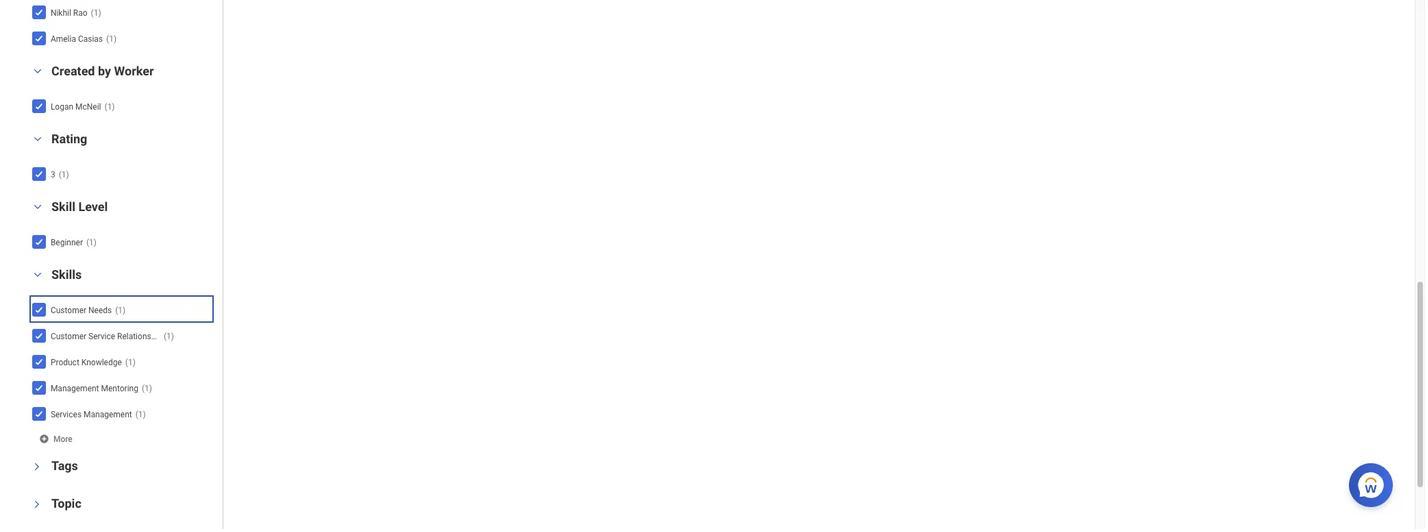 Task type: locate. For each thing, give the bounding box(es) containing it.
customer
[[51, 306, 86, 315], [51, 332, 86, 341]]

(1) for customer needs
[[115, 306, 126, 315]]

tags button
[[51, 458, 78, 473]]

created by worker
[[51, 64, 154, 78]]

knowledge
[[81, 358, 122, 367]]

chevron down image
[[29, 134, 46, 144], [29, 202, 46, 212], [29, 270, 46, 280], [32, 496, 42, 512]]

check small image left amelia
[[31, 30, 47, 46]]

2 customer from the top
[[51, 332, 86, 341]]

check small image left logan
[[31, 98, 47, 114]]

(1) inside 'created by worker' group
[[105, 102, 115, 112]]

chevron down image left created
[[29, 66, 46, 76]]

logan
[[51, 102, 73, 112]]

(1) down mentoring
[[135, 410, 146, 419]]

(1) for beginner
[[86, 238, 97, 247]]

(1) down customer service relationship management
[[125, 358, 136, 367]]

management up services
[[51, 384, 99, 393]]

check small image for management mentoring
[[31, 379, 47, 396]]

amelia casias
[[51, 34, 103, 44]]

1 vertical spatial chevron down image
[[32, 458, 42, 475]]

check small image for customer service relationship management
[[31, 327, 47, 344]]

check small image for services management
[[31, 405, 47, 422]]

(1) right relationship
[[164, 332, 174, 341]]

1 vertical spatial management
[[51, 384, 99, 393]]

management
[[164, 332, 213, 341], [51, 384, 99, 393], [84, 410, 132, 419]]

check small image left beginner at the left of page
[[31, 233, 47, 250]]

1 vertical spatial customer
[[51, 332, 86, 341]]

check small image left product
[[31, 353, 47, 370]]

rating
[[51, 131, 87, 146]]

check small image for amelia casias
[[31, 30, 47, 46]]

created by worker button
[[51, 64, 154, 78]]

chevron down image left tags
[[32, 458, 42, 475]]

0 vertical spatial chevron down image
[[29, 66, 46, 76]]

more button
[[39, 433, 74, 445]]

chevron down image left rating button
[[29, 134, 46, 144]]

skill level group
[[27, 199, 216, 256]]

(1) for nikhil rao
[[91, 8, 101, 18]]

nikhil rao
[[51, 8, 87, 18]]

(1) for services management
[[135, 410, 146, 419]]

(1)
[[91, 8, 101, 18], [106, 34, 117, 44], [105, 102, 115, 112], [59, 170, 69, 179], [86, 238, 97, 247], [115, 306, 126, 315], [164, 332, 174, 341], [125, 358, 136, 367], [142, 384, 152, 393], [135, 410, 146, 419]]

customer up product
[[51, 332, 86, 341]]

skills button
[[51, 267, 82, 282]]

chevron down image inside rating group
[[29, 134, 46, 144]]

check small image left services
[[31, 405, 47, 422]]

chevron down image left skill
[[29, 202, 46, 212]]

(1) right beginner at the left of page
[[86, 238, 97, 247]]

check small image left nikhil
[[31, 4, 47, 20]]

check small image for customer needs
[[31, 301, 47, 318]]

product knowledge
[[51, 358, 122, 367]]

6 check small image from the top
[[31, 405, 47, 422]]

(1) for management mentoring
[[142, 384, 152, 393]]

topic button
[[51, 496, 81, 510]]

check small image for 3
[[31, 166, 47, 182]]

(1) right mcneil
[[105, 102, 115, 112]]

chevron down image for tags
[[32, 458, 42, 475]]

check small image inside rating group
[[31, 166, 47, 182]]

check small image left service
[[31, 327, 47, 344]]

services
[[51, 410, 82, 419]]

5 check small image from the top
[[31, 379, 47, 396]]

logan mcneil
[[51, 102, 101, 112]]

1 check small image from the top
[[31, 4, 47, 20]]

check small image
[[31, 4, 47, 20], [31, 30, 47, 46], [31, 166, 47, 182], [31, 327, 47, 344]]

check small image left 3
[[31, 166, 47, 182]]

(1) inside skill level group
[[86, 238, 97, 247]]

3 check small image from the top
[[31, 301, 47, 318]]

check small image left customer needs
[[31, 301, 47, 318]]

chevron down image
[[29, 66, 46, 76], [32, 458, 42, 475]]

0 vertical spatial management
[[164, 332, 213, 341]]

customer for customer service relationship management
[[51, 332, 86, 341]]

chevron down image for topic
[[32, 496, 42, 512]]

1 customer from the top
[[51, 306, 86, 315]]

(1) for 3
[[59, 170, 69, 179]]

1 check small image from the top
[[31, 98, 47, 114]]

(1) for amelia casias
[[106, 34, 117, 44]]

skills group
[[27, 266, 216, 447]]

4 check small image from the top
[[31, 327, 47, 344]]

(1) right 3
[[59, 170, 69, 179]]

chevron down image for created by worker
[[29, 66, 46, 76]]

service
[[88, 332, 115, 341]]

(1) right mentoring
[[142, 384, 152, 393]]

(1) inside rating group
[[59, 170, 69, 179]]

(1) right needs
[[115, 306, 126, 315]]

check small image
[[31, 98, 47, 114], [31, 233, 47, 250], [31, 301, 47, 318], [31, 353, 47, 370], [31, 379, 47, 396], [31, 405, 47, 422]]

(1) for customer service relationship management
[[164, 332, 174, 341]]

4 check small image from the top
[[31, 353, 47, 370]]

2 check small image from the top
[[31, 30, 47, 46]]

2 check small image from the top
[[31, 233, 47, 250]]

(1) right casias
[[106, 34, 117, 44]]

3 check small image from the top
[[31, 166, 47, 182]]

check small image inside 'created by worker' group
[[31, 98, 47, 114]]

check small image for nikhil rao
[[31, 4, 47, 20]]

management right relationship
[[164, 332, 213, 341]]

check small image inside skills "tree"
[[31, 327, 47, 344]]

(1) right the rao
[[91, 8, 101, 18]]

customer left needs
[[51, 306, 86, 315]]

skills
[[51, 267, 82, 282]]

chevron down image inside skills group
[[29, 270, 46, 280]]

check small image for product knowledge
[[31, 353, 47, 370]]

tree containing nikhil rao
[[31, 0, 211, 50]]

chevron down image for rating
[[29, 134, 46, 144]]

customer service relationship management
[[51, 332, 213, 341]]

chevron down image left "skills"
[[29, 270, 46, 280]]

chevron down image inside 'created by worker' group
[[29, 66, 46, 76]]

chevron down image inside skill level group
[[29, 202, 46, 212]]

check small image up more dropdown button
[[31, 379, 47, 396]]

management down mentoring
[[84, 410, 132, 419]]

0 vertical spatial customer
[[51, 306, 86, 315]]

tree
[[31, 0, 211, 50]]

chevron down image left topic button
[[32, 496, 42, 512]]



Task type: describe. For each thing, give the bounding box(es) containing it.
services management
[[51, 410, 132, 419]]

rating button
[[51, 131, 87, 146]]

check small image for beginner
[[31, 233, 47, 250]]

skills tree
[[31, 298, 213, 425]]

(1) for product knowledge
[[125, 358, 136, 367]]

rao
[[73, 8, 87, 18]]

chevron down image for skill level
[[29, 202, 46, 212]]

mcneil
[[75, 102, 101, 112]]

amelia
[[51, 34, 76, 44]]

chevron down image for skills
[[29, 270, 46, 280]]

relationship
[[117, 332, 162, 341]]

skill level
[[51, 199, 108, 214]]

2 vertical spatial management
[[84, 410, 132, 419]]

more
[[53, 434, 72, 444]]

level
[[78, 199, 108, 214]]

mentoring
[[101, 384, 138, 393]]

casias
[[78, 34, 103, 44]]

needs
[[88, 306, 112, 315]]

worker
[[114, 64, 154, 78]]

3
[[51, 170, 55, 179]]

skill
[[51, 199, 75, 214]]

product
[[51, 358, 79, 367]]

(1) for logan mcneil
[[105, 102, 115, 112]]

management mentoring
[[51, 384, 138, 393]]

created by worker group
[[27, 63, 216, 121]]

tags
[[51, 458, 78, 473]]

customer needs
[[51, 306, 112, 315]]

check small image for logan mcneil
[[31, 98, 47, 114]]

rating group
[[27, 131, 216, 188]]

skill level button
[[51, 199, 108, 214]]

created
[[51, 64, 95, 78]]

by
[[98, 64, 111, 78]]

topic
[[51, 496, 81, 510]]

customer for customer needs
[[51, 306, 86, 315]]

beginner
[[51, 238, 83, 247]]

nikhil
[[51, 8, 71, 18]]



Task type: vqa. For each thing, say whether or not it's contained in the screenshot.
rating button
yes



